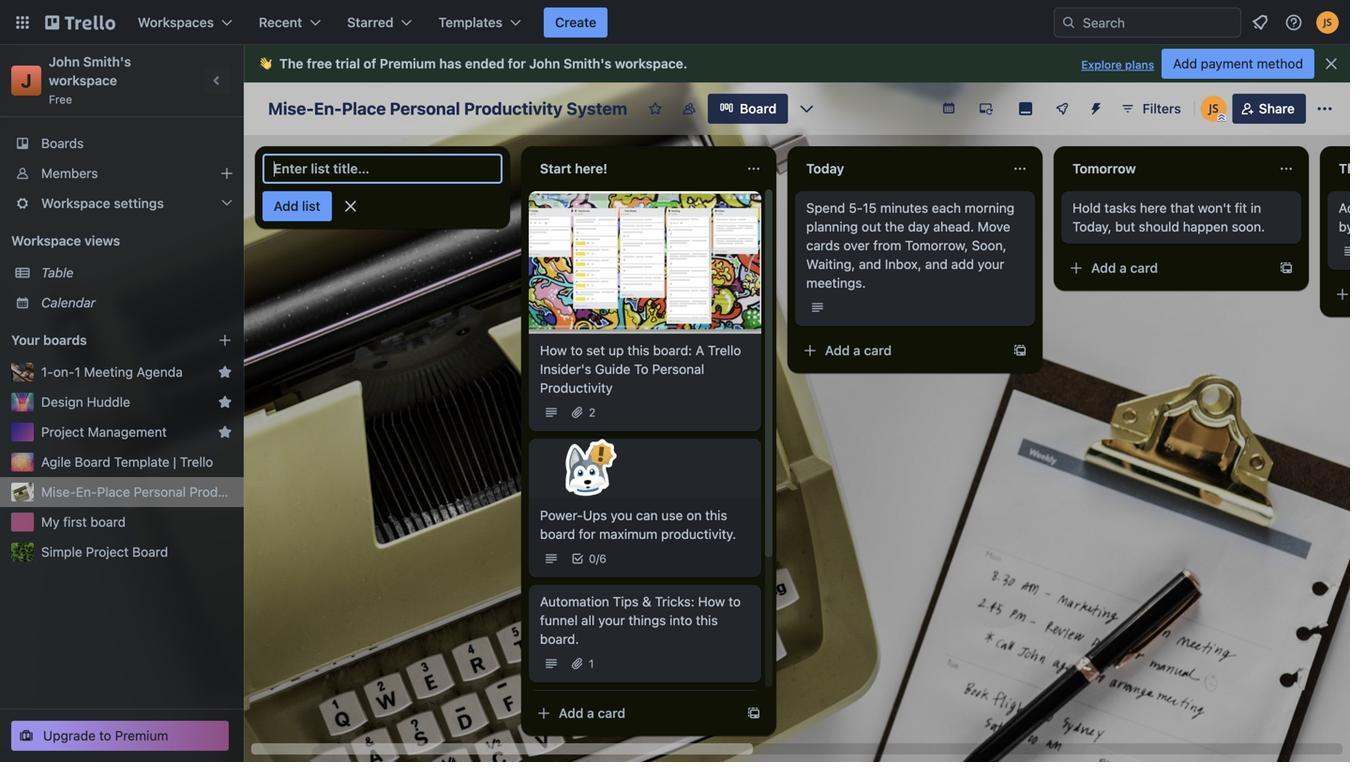 Task type: vqa. For each thing, say whether or not it's contained in the screenshot.
Ruby Anderson (rubyanderson7) image to the left
no



Task type: describe. For each thing, give the bounding box(es) containing it.
can
[[636, 508, 658, 523]]

hold
[[1073, 200, 1101, 216]]

.
[[683, 56, 688, 71]]

2 vertical spatial productivity
[[189, 484, 262, 500]]

primary element
[[0, 0, 1350, 45]]

that
[[1171, 200, 1195, 216]]

automation image
[[1081, 94, 1107, 120]]

starred icon image for design huddle
[[218, 395, 233, 410]]

1 and from the left
[[859, 256, 882, 272]]

your inside automation tips & tricks: how to funnel all your things into this board.
[[598, 613, 625, 628]]

5-
[[849, 200, 863, 216]]

1 vertical spatial system
[[266, 484, 311, 500]]

my first board link
[[41, 513, 233, 532]]

a for start here!
[[587, 706, 594, 721]]

power-ups you can use on this board for maximum productivity. link
[[540, 506, 750, 544]]

john smith's workspace free
[[49, 54, 135, 106]]

to inside automation tips & tricks: how to funnel all your things into this board.
[[729, 594, 741, 609]]

0 vertical spatial board
[[740, 101, 777, 116]]

👋 the free trial of premium has ended for john smith's workspace .
[[259, 56, 688, 71]]

move
[[978, 219, 1011, 234]]

filters button
[[1115, 94, 1187, 124]]

1 vertical spatial mise-en-place personal productivity system
[[41, 484, 311, 500]]

how to set up this board: a trello insider's guide to personal productivity link
[[540, 341, 750, 398]]

system inside text field
[[567, 98, 627, 119]]

john inside john smith's workspace free
[[49, 54, 80, 69]]

power ups image
[[1055, 101, 1070, 116]]

tasks
[[1105, 200, 1137, 216]]

add list button
[[263, 191, 332, 221]]

calendar link
[[41, 294, 233, 312]]

for for board
[[579, 526, 596, 542]]

workspace views
[[11, 233, 120, 248]]

1-
[[41, 364, 53, 380]]

out
[[862, 219, 881, 234]]

power-ups you can use on this board for maximum productivity.
[[540, 508, 736, 542]]

recent
[[259, 15, 302, 30]]

over
[[844, 238, 870, 253]]

project management
[[41, 424, 167, 440]]

Start here! text field
[[529, 154, 735, 184]]

start here!
[[540, 161, 608, 176]]

create button
[[544, 8, 608, 38]]

members link
[[0, 158, 244, 188]]

board inside power-ups you can use on this board for maximum productivity.
[[540, 526, 575, 542]]

board link
[[708, 94, 788, 124]]

template
[[114, 454, 170, 470]]

workspace visible image
[[682, 101, 697, 116]]

spend
[[806, 200, 845, 216]]

1 horizontal spatial workspace
[[615, 56, 683, 71]]

power-
[[540, 508, 583, 523]]

show menu image
[[1316, 99, 1334, 118]]

personal inside text field
[[390, 98, 460, 119]]

1 horizontal spatial 1
[[589, 657, 594, 670]]

create from template… image
[[1013, 343, 1028, 358]]

day
[[908, 219, 930, 234]]

1 vertical spatial en-
[[76, 484, 97, 500]]

funnel
[[540, 613, 578, 628]]

simple
[[41, 544, 82, 560]]

Board name text field
[[259, 94, 637, 124]]

up
[[609, 343, 624, 358]]

each
[[932, 200, 961, 216]]

0
[[589, 552, 596, 565]]

inbox,
[[885, 256, 922, 272]]

john smith's workspace link
[[49, 54, 135, 88]]

today,
[[1073, 219, 1112, 234]]

plans
[[1125, 58, 1155, 71]]

0 vertical spatial john smith (johnsmith38824343) image
[[1317, 11, 1339, 34]]

mise-en-place personal productivity system inside text field
[[268, 98, 627, 119]]

star or unstar board image
[[648, 101, 663, 116]]

this inside automation tips & tricks: how to funnel all your things into this board.
[[696, 613, 718, 628]]

add a card for today
[[825, 343, 892, 358]]

design
[[41, 394, 83, 410]]

2 vertical spatial personal
[[134, 484, 186, 500]]

this inside how to set up this board: a trello insider's guide to personal productivity
[[628, 343, 650, 358]]

tomorrow
[[1073, 161, 1136, 176]]

workspace for workspace views
[[11, 233, 81, 248]]

boards
[[43, 332, 87, 348]]

ups
[[583, 508, 607, 523]]

to
[[634, 361, 649, 377]]

share button
[[1233, 94, 1306, 124]]

create from template… image for tomorrow
[[1279, 261, 1294, 276]]

create from template… image for start here!
[[746, 706, 761, 721]]

0 horizontal spatial place
[[97, 484, 130, 500]]

banner containing 👋
[[244, 45, 1350, 83]]

free
[[307, 56, 332, 71]]

soon.
[[1232, 219, 1265, 234]]

add board image
[[218, 333, 233, 348]]

fit
[[1235, 200, 1247, 216]]

add a card for tomorrow
[[1092, 260, 1158, 276]]

ended
[[465, 56, 505, 71]]

1 horizontal spatial board
[[132, 544, 168, 560]]

here!
[[575, 161, 608, 176]]

15
[[863, 200, 877, 216]]

mise-en-place personal productivity system link
[[41, 483, 311, 502]]

first
[[63, 514, 87, 530]]

tomorrow,
[[905, 238, 968, 253]]

add a card button for start here!
[[529, 699, 739, 729]]

Today text field
[[795, 154, 1001, 184]]

table link
[[41, 264, 233, 282]]

to for premium
[[99, 728, 111, 744]]

productivity.
[[661, 526, 736, 542]]

workspace navigation collapse icon image
[[204, 68, 231, 94]]

should
[[1139, 219, 1180, 234]]

add a card for start here!
[[559, 706, 626, 721]]

to for set
[[571, 343, 583, 358]]

|
[[173, 454, 176, 470]]

1 inside 1-on-1 meeting agenda button
[[74, 364, 80, 380]]

table
[[41, 265, 74, 280]]

filters
[[1143, 101, 1181, 116]]

Search field
[[1077, 8, 1241, 37]]

on
[[687, 508, 702, 523]]

spend 5-15 minutes each morning planning out the day ahead. move cards over from tomorrow, soon, waiting, and inbox, and add your meetings. link
[[806, 199, 1024, 293]]

agenda
[[137, 364, 183, 380]]

workspace settings
[[41, 196, 164, 211]]

free
[[49, 93, 72, 106]]

views
[[84, 233, 120, 248]]

trello inside agile board template | trello link
[[180, 454, 213, 470]]

templates
[[439, 15, 503, 30]]

create
[[555, 15, 597, 30]]

members
[[41, 166, 98, 181]]

productivity inside how to set up this board: a trello insider's guide to personal productivity
[[540, 380, 613, 396]]

2
[[589, 406, 596, 419]]

starred icon image for project management
[[218, 425, 233, 440]]

into
[[670, 613, 692, 628]]

set
[[586, 343, 605, 358]]

meeting
[[84, 364, 133, 380]]

Tomorrow text field
[[1062, 154, 1268, 184]]

board.
[[540, 631, 579, 647]]

meetings.
[[806, 275, 866, 291]]

project inside button
[[41, 424, 84, 440]]

upgrade
[[43, 728, 96, 744]]

add for today
[[825, 343, 850, 358]]



Task type: locate. For each thing, give the bounding box(es) containing it.
0 vertical spatial productivity
[[464, 98, 563, 119]]

1 vertical spatial this
[[705, 508, 727, 523]]

1 vertical spatial john smith (johnsmith38824343) image
[[1201, 96, 1227, 122]]

1 horizontal spatial to
[[571, 343, 583, 358]]

0 vertical spatial place
[[342, 98, 386, 119]]

add left payment
[[1173, 56, 1197, 71]]

add
[[1173, 56, 1197, 71], [274, 198, 299, 214], [1092, 260, 1116, 276], [825, 343, 850, 358], [559, 706, 584, 721]]

place down of
[[342, 98, 386, 119]]

add left list
[[274, 198, 299, 214]]

add a card button down "inbox,"
[[795, 336, 1005, 366]]

productivity down ended at the left
[[464, 98, 563, 119]]

explore plans button
[[1082, 53, 1155, 76]]

trello
[[708, 343, 741, 358], [180, 454, 213, 470]]

list
[[302, 198, 320, 214]]

hold tasks here that won't fit in today, but should happen soon. link
[[1073, 199, 1290, 236]]

2 horizontal spatial card
[[1130, 260, 1158, 276]]

2 horizontal spatial a
[[1120, 260, 1127, 276]]

calendar
[[41, 295, 96, 310]]

2 horizontal spatial to
[[729, 594, 741, 609]]

1 horizontal spatial how
[[698, 594, 725, 609]]

0 vertical spatial en-
[[314, 98, 342, 119]]

1 horizontal spatial place
[[342, 98, 386, 119]]

a down but
[[1120, 260, 1127, 276]]

a for today
[[853, 343, 861, 358]]

explore
[[1082, 58, 1122, 71]]

planning
[[806, 219, 858, 234]]

1 horizontal spatial john smith (johnsmith38824343) image
[[1317, 11, 1339, 34]]

john smith (johnsmith38824343) image right open information menu icon
[[1317, 11, 1339, 34]]

board
[[740, 101, 777, 116], [75, 454, 110, 470], [132, 544, 168, 560]]

this right into
[[696, 613, 718, 628]]

workspace inside john smith's workspace free
[[49, 73, 117, 88]]

add a card down the meetings.
[[825, 343, 892, 358]]

0 vertical spatial your
[[978, 256, 1005, 272]]

how inside automation tips & tricks: how to funnel all your things into this board.
[[698, 594, 725, 609]]

how inside how to set up this board: a trello insider's guide to personal productivity
[[540, 343, 567, 358]]

en- down free in the left of the page
[[314, 98, 342, 119]]

to
[[571, 343, 583, 358], [729, 594, 741, 609], [99, 728, 111, 744]]

add a card button
[[1062, 253, 1272, 283], [795, 336, 1005, 366], [529, 699, 739, 729]]

explore plans
[[1082, 58, 1155, 71]]

0 vertical spatial this
[[628, 343, 650, 358]]

mise- down agile
[[41, 484, 76, 500]]

settings
[[114, 196, 164, 211]]

2 vertical spatial starred icon image
[[218, 425, 233, 440]]

your
[[978, 256, 1005, 272], [598, 613, 625, 628]]

&
[[642, 594, 651, 609]]

productivity down agile board template | trello link
[[189, 484, 262, 500]]

1 horizontal spatial john
[[529, 56, 560, 71]]

add a card button down automation tips & tricks: how to funnel all your things into this board.
[[529, 699, 739, 729]]

1 vertical spatial board
[[75, 454, 110, 470]]

Th text field
[[1328, 154, 1350, 184]]

how up 'insider's'
[[540, 343, 567, 358]]

0 horizontal spatial john
[[49, 54, 80, 69]]

your down tips
[[598, 613, 625, 628]]

1 vertical spatial productivity
[[540, 380, 613, 396]]

1 horizontal spatial trello
[[708, 343, 741, 358]]

this member is an admin of this board. image
[[1218, 113, 1226, 122]]

1 horizontal spatial and
[[925, 256, 948, 272]]

method
[[1257, 56, 1303, 71]]

workspace down members at left
[[41, 196, 110, 211]]

0 vertical spatial how
[[540, 343, 567, 358]]

a down the meetings.
[[853, 343, 861, 358]]

personal down |
[[134, 484, 186, 500]]

1 vertical spatial trello
[[180, 454, 213, 470]]

tricks:
[[655, 594, 695, 609]]

on-
[[53, 364, 74, 380]]

card for today
[[864, 343, 892, 358]]

ad link
[[1339, 199, 1350, 236]]

for
[[508, 56, 526, 71], [579, 526, 596, 542]]

add down the meetings.
[[825, 343, 850, 358]]

1 vertical spatial starred icon image
[[218, 395, 233, 410]]

0 horizontal spatial and
[[859, 256, 882, 272]]

your boards with 7 items element
[[11, 329, 189, 352]]

0 horizontal spatial mise-
[[41, 484, 76, 500]]

2 horizontal spatial board
[[740, 101, 777, 116]]

add payment method button
[[1162, 49, 1315, 79]]

workspace for workspace settings
[[41, 196, 110, 211]]

0 horizontal spatial john smith (johnsmith38824343) image
[[1201, 96, 1227, 122]]

spend 5-15 minutes each morning planning out the day ahead. move cards over from tomorrow, soon, waiting, and inbox, and add your meetings.
[[806, 200, 1015, 291]]

1 vertical spatial premium
[[115, 728, 168, 744]]

0 horizontal spatial how
[[540, 343, 567, 358]]

premium
[[380, 56, 436, 71], [115, 728, 168, 744]]

the
[[885, 219, 905, 234]]

how right tricks:
[[698, 594, 725, 609]]

0 vertical spatial workspace
[[41, 196, 110, 211]]

smith's down back to home image
[[83, 54, 131, 69]]

1 vertical spatial to
[[729, 594, 741, 609]]

add down board.
[[559, 706, 584, 721]]

0 vertical spatial premium
[[380, 56, 436, 71]]

and down tomorrow,
[[925, 256, 948, 272]]

0 horizontal spatial personal
[[134, 484, 186, 500]]

add
[[951, 256, 974, 272]]

en- up my first board
[[76, 484, 97, 500]]

1 vertical spatial your
[[598, 613, 625, 628]]

0 horizontal spatial board
[[90, 514, 126, 530]]

trello right |
[[180, 454, 213, 470]]

smith's down create button
[[564, 56, 612, 71]]

1-on-1 meeting agenda button
[[41, 363, 210, 382]]

start
[[540, 161, 572, 176]]

starred icon image for 1-on-1 meeting agenda
[[218, 365, 233, 380]]

add a card button for tomorrow
[[1062, 253, 1272, 283]]

1 horizontal spatial premium
[[380, 56, 436, 71]]

1 vertical spatial workspace
[[49, 73, 117, 88]]

1 horizontal spatial en-
[[314, 98, 342, 119]]

upgrade to premium link
[[11, 721, 229, 751]]

0 vertical spatial a
[[1120, 260, 1127, 276]]

0 vertical spatial trello
[[708, 343, 741, 358]]

en- inside text field
[[314, 98, 342, 119]]

trello inside how to set up this board: a trello insider's guide to personal productivity
[[708, 343, 741, 358]]

for down ups
[[579, 526, 596, 542]]

0 horizontal spatial for
[[508, 56, 526, 71]]

0 / 6
[[589, 552, 607, 565]]

agile board template | trello link
[[41, 453, 233, 472]]

add down today,
[[1092, 260, 1116, 276]]

1 horizontal spatial create from template… image
[[1279, 261, 1294, 276]]

boards
[[41, 136, 84, 151]]

2 and from the left
[[925, 256, 948, 272]]

0 horizontal spatial project
[[41, 424, 84, 440]]

add inside button
[[1173, 56, 1197, 71]]

your down soon,
[[978, 256, 1005, 272]]

/
[[596, 552, 599, 565]]

personal down board:
[[652, 361, 704, 377]]

personal down has
[[390, 98, 460, 119]]

0 horizontal spatial create from template… image
[[746, 706, 761, 721]]

all
[[581, 613, 595, 628]]

wave image
[[259, 55, 272, 72]]

simple project board
[[41, 544, 168, 560]]

customize views image
[[797, 99, 816, 118]]

1 vertical spatial how
[[698, 594, 725, 609]]

2 vertical spatial add a card button
[[529, 699, 739, 729]]

add for tomorrow
[[1092, 260, 1116, 276]]

add list
[[274, 198, 320, 214]]

taco alert image
[[558, 436, 623, 501]]

create from template… image
[[1279, 261, 1294, 276], [746, 706, 761, 721]]

0 vertical spatial starred icon image
[[218, 365, 233, 380]]

this right on
[[705, 508, 727, 523]]

workspace inside popup button
[[41, 196, 110, 211]]

things
[[629, 613, 666, 628]]

cancel list editing image
[[341, 197, 360, 216]]

won't
[[1198, 200, 1231, 216]]

workspace up free
[[49, 73, 117, 88]]

0 vertical spatial mise-
[[268, 98, 314, 119]]

how
[[540, 343, 567, 358], [698, 594, 725, 609]]

add a card down board.
[[559, 706, 626, 721]]

2 horizontal spatial personal
[[652, 361, 704, 377]]

1 starred icon image from the top
[[218, 365, 233, 380]]

0 vertical spatial to
[[571, 343, 583, 358]]

back to home image
[[45, 8, 115, 38]]

mise- down the
[[268, 98, 314, 119]]

0 horizontal spatial premium
[[115, 728, 168, 744]]

to right upgrade
[[99, 728, 111, 744]]

mise-en-place personal productivity system down has
[[268, 98, 627, 119]]

workspace
[[615, 56, 683, 71], [49, 73, 117, 88]]

morning
[[965, 200, 1015, 216]]

0 horizontal spatial add a card
[[559, 706, 626, 721]]

productivity down 'insider's'
[[540, 380, 613, 396]]

0 horizontal spatial en-
[[76, 484, 97, 500]]

automation
[[540, 594, 609, 609]]

1 horizontal spatial smith's
[[564, 56, 612, 71]]

board down my first board link at the bottom left
[[132, 544, 168, 560]]

1 vertical spatial for
[[579, 526, 596, 542]]

0 horizontal spatial 1
[[74, 364, 80, 380]]

a
[[696, 343, 704, 358]]

premium inside banner
[[380, 56, 436, 71]]

huddle
[[87, 394, 130, 410]]

mise-en-place personal productivity system down |
[[41, 484, 311, 500]]

1 horizontal spatial system
[[567, 98, 627, 119]]

2 horizontal spatial add a card
[[1092, 260, 1158, 276]]

john up free
[[49, 54, 80, 69]]

0 vertical spatial add a card
[[1092, 260, 1158, 276]]

a down all
[[587, 706, 594, 721]]

search image
[[1062, 15, 1077, 30]]

0 horizontal spatial card
[[598, 706, 626, 721]]

your inside the spend 5-15 minutes each morning planning out the day ahead. move cards over from tomorrow, soon, waiting, and inbox, and add your meetings.
[[978, 256, 1005, 272]]

0 horizontal spatial trello
[[180, 454, 213, 470]]

board inside my first board link
[[90, 514, 126, 530]]

1 vertical spatial project
[[86, 544, 129, 560]]

j
[[21, 69, 32, 91]]

2 vertical spatial add a card
[[559, 706, 626, 721]]

this inside power-ups you can use on this board for maximum productivity.
[[705, 508, 727, 523]]

john smith (johnsmith38824343) image down payment
[[1201, 96, 1227, 122]]

workspace settings button
[[0, 188, 244, 218]]

0 horizontal spatial smith's
[[83, 54, 131, 69]]

workspace up table
[[11, 233, 81, 248]]

personal inside how to set up this board: a trello insider's guide to personal productivity
[[652, 361, 704, 377]]

productivity
[[464, 98, 563, 119], [540, 380, 613, 396], [189, 484, 262, 500]]

1-on-1 meeting agenda
[[41, 364, 183, 380]]

0 horizontal spatial add a card button
[[529, 699, 739, 729]]

premium right upgrade
[[115, 728, 168, 744]]

en-
[[314, 98, 342, 119], [76, 484, 97, 500]]

simple project board link
[[41, 543, 233, 562]]

to left set at the top left of page
[[571, 343, 583, 358]]

workspace up star or unstar board "icon"
[[615, 56, 683, 71]]

2 horizontal spatial add a card button
[[1062, 253, 1272, 283]]

for for ended
[[508, 56, 526, 71]]

2 vertical spatial card
[[598, 706, 626, 721]]

smith's
[[83, 54, 131, 69], [564, 56, 612, 71]]

board up simple project board
[[90, 514, 126, 530]]

1 horizontal spatial project
[[86, 544, 129, 560]]

1 vertical spatial create from template… image
[[746, 706, 761, 721]]

3 starred icon image from the top
[[218, 425, 233, 440]]

card for start here!
[[598, 706, 626, 721]]

1 down all
[[589, 657, 594, 670]]

0 vertical spatial for
[[508, 56, 526, 71]]

place down agile board template | trello
[[97, 484, 130, 500]]

1 vertical spatial workspace
[[11, 233, 81, 248]]

banner
[[244, 45, 1350, 83]]

1 horizontal spatial board
[[540, 526, 575, 542]]

Enter list title… text field
[[263, 154, 503, 184]]

0 vertical spatial personal
[[390, 98, 460, 119]]

open information menu image
[[1285, 13, 1303, 32]]

0 vertical spatial card
[[1130, 260, 1158, 276]]

add a card button down should
[[1062, 253, 1272, 283]]

0 vertical spatial workspace
[[615, 56, 683, 71]]

add a card down but
[[1092, 260, 1158, 276]]

john smith (johnsmith38824343) image
[[1317, 11, 1339, 34], [1201, 96, 1227, 122]]

1 horizontal spatial your
[[978, 256, 1005, 272]]

starred icon image
[[218, 365, 233, 380], [218, 395, 233, 410], [218, 425, 233, 440]]

1 horizontal spatial mise-
[[268, 98, 314, 119]]

your boards
[[11, 332, 87, 348]]

board down power- on the bottom left
[[540, 526, 575, 542]]

starred button
[[336, 8, 424, 38]]

smith's inside john smith's workspace free
[[83, 54, 131, 69]]

but
[[1115, 219, 1135, 234]]

productivity inside text field
[[464, 98, 563, 119]]

0 vertical spatial add a card button
[[1062, 253, 1272, 283]]

project down my first board
[[86, 544, 129, 560]]

repeats icon image
[[980, 102, 993, 115]]

for inside power-ups you can use on this board for maximum productivity.
[[579, 526, 596, 542]]

2 vertical spatial board
[[132, 544, 168, 560]]

mise-en-place personal productivity system
[[268, 98, 627, 119], [41, 484, 311, 500]]

recent button
[[248, 8, 332, 38]]

1 vertical spatial 1
[[589, 657, 594, 670]]

board left customize views icon
[[740, 101, 777, 116]]

design huddle
[[41, 394, 130, 410]]

premium right of
[[380, 56, 436, 71]]

1 vertical spatial place
[[97, 484, 130, 500]]

your
[[11, 332, 40, 348]]

calendar power-up image
[[941, 100, 956, 115]]

th
[[1339, 161, 1350, 176]]

this up 'to'
[[628, 343, 650, 358]]

insider's
[[540, 361, 591, 377]]

2 vertical spatial this
[[696, 613, 718, 628]]

board down 'project management'
[[75, 454, 110, 470]]

add inside button
[[274, 198, 299, 214]]

john down create button
[[529, 56, 560, 71]]

add a card button for today
[[795, 336, 1005, 366]]

to right tricks:
[[729, 594, 741, 609]]

j link
[[11, 66, 41, 96]]

1 horizontal spatial add a card
[[825, 343, 892, 358]]

1 right 1-
[[74, 364, 80, 380]]

trello right a
[[708, 343, 741, 358]]

place inside text field
[[342, 98, 386, 119]]

happen
[[1183, 219, 1228, 234]]

a for tomorrow
[[1120, 260, 1127, 276]]

project down design on the left of page
[[41, 424, 84, 440]]

automate by zapier icon image
[[1019, 102, 1032, 115]]

how to set up this board: a trello insider's guide to personal productivity
[[540, 343, 741, 396]]

0 notifications image
[[1249, 11, 1272, 34]]

my
[[41, 514, 60, 530]]

guide
[[595, 361, 631, 377]]

mise- inside text field
[[268, 98, 314, 119]]

0 vertical spatial system
[[567, 98, 627, 119]]

for inside banner
[[508, 56, 526, 71]]

templates button
[[427, 8, 533, 38]]

board:
[[653, 343, 692, 358]]

1 horizontal spatial for
[[579, 526, 596, 542]]

workspace
[[41, 196, 110, 211], [11, 233, 81, 248]]

personal
[[390, 98, 460, 119], [652, 361, 704, 377], [134, 484, 186, 500]]

for right ended at the left
[[508, 56, 526, 71]]

card for tomorrow
[[1130, 260, 1158, 276]]

and down over
[[859, 256, 882, 272]]

0 vertical spatial 1
[[74, 364, 80, 380]]

0 horizontal spatial your
[[598, 613, 625, 628]]

2 starred icon image from the top
[[218, 395, 233, 410]]

1 vertical spatial mise-
[[41, 484, 76, 500]]

to inside how to set up this board: a trello insider's guide to personal productivity
[[571, 343, 583, 358]]

1 horizontal spatial a
[[853, 343, 861, 358]]

automation tips & tricks: how to funnel all your things into this board.
[[540, 594, 741, 647]]

add for start here!
[[559, 706, 584, 721]]

project management button
[[41, 423, 210, 442]]

1 vertical spatial card
[[864, 343, 892, 358]]



